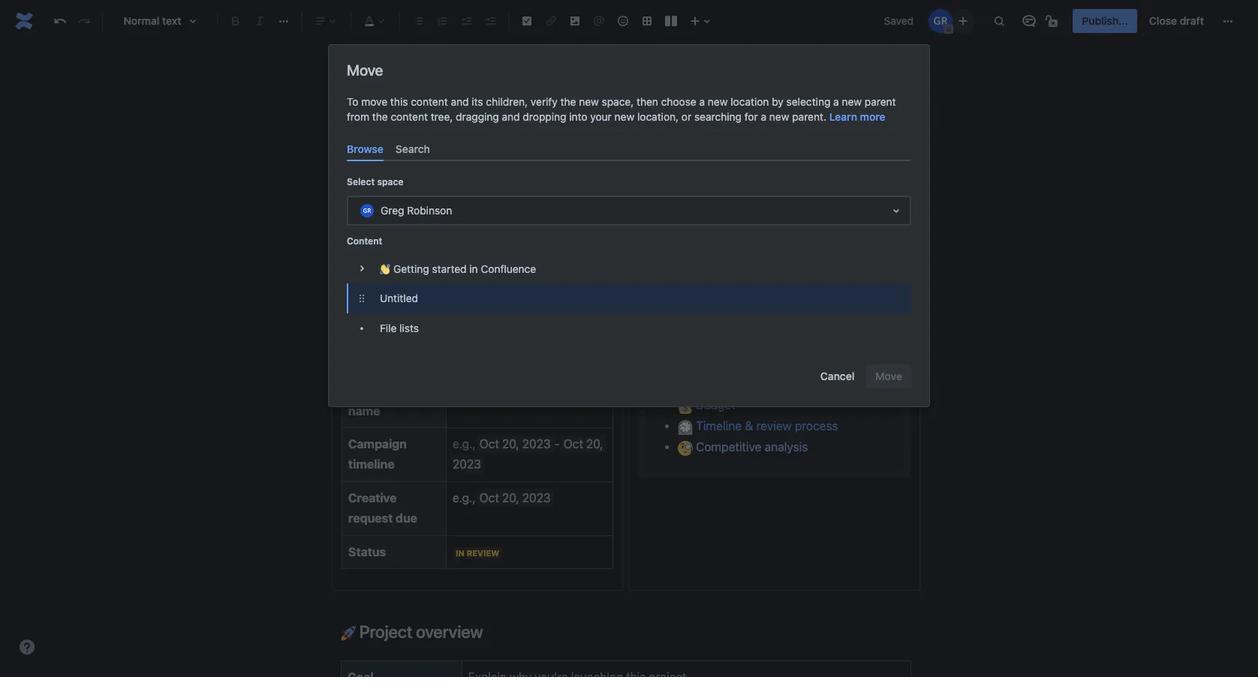 Task type: describe. For each thing, give the bounding box(es) containing it.
untitled
[[380, 292, 418, 305]]

Give this page a title text field
[[341, 117, 912, 142]]

campaign for timeline
[[348, 438, 407, 451]]

by inside to move this content and its children, verify the new space, then choose a new location by selecting a new parent from the content tree, dragging and dropping into your new location, or searching for a new parent.
[[772, 95, 784, 108]]

creative
[[348, 492, 397, 505]]

italic ⌘i image
[[251, 12, 269, 30]]

bullet list ⌘⇧8 image
[[409, 12, 427, 30]]

timeline
[[696, 420, 742, 433]]

verify
[[531, 95, 558, 108]]

parent
[[865, 95, 896, 108]]

sales,
[[681, 183, 712, 197]]

brought
[[459, 183, 502, 197]]

publish... button
[[1073, 9, 1137, 33]]

confluence image
[[12, 9, 36, 33]]

1 vertical spatial review
[[467, 549, 500, 558]]

budget
[[693, 399, 736, 412]]

request
[[348, 512, 393, 526]]

move
[[347, 62, 383, 79]]

learn
[[830, 110, 857, 123]]

draft
[[1180, 14, 1204, 27]]

learn more link
[[830, 110, 886, 125]]

or
[[682, 110, 692, 123]]

2 vertical spatial 2023
[[522, 492, 551, 505]]

oct for oct 20, 2023
[[564, 438, 583, 451]]

then
[[637, 95, 658, 108]]

creative request due
[[348, 492, 417, 526]]

name
[[348, 404, 380, 418]]

competitive analysis link
[[678, 441, 808, 456]]

emoji image
[[614, 12, 632, 30]]

timeline & review process
[[693, 420, 838, 433]]

approver
[[348, 284, 402, 297]]

select
[[347, 177, 375, 188]]

undo ⌘z image
[[51, 12, 69, 30]]

to
[[347, 95, 359, 108]]

learn more
[[830, 110, 886, 123]]

confluence
[[481, 263, 536, 275]]

:trophy: image
[[678, 315, 693, 330]]

into
[[569, 110, 588, 123]]

move this page image
[[344, 68, 356, 80]]

in review
[[456, 549, 500, 558]]

table image
[[638, 12, 656, 30]]

competitive analysis
[[693, 441, 808, 454]]

getting
[[393, 263, 429, 275]]

budget link
[[678, 399, 736, 414]]

numbered list ⌘⇧7 image
[[433, 12, 451, 30]]

you
[[518, 183, 538, 197]]

0 vertical spatial content
[[411, 95, 448, 108]]

to move this content and its children, verify the new space, then choose a new location by selecting a new parent from the content tree, dragging and dropping into your new location, or searching for a new parent.
[[347, 95, 896, 123]]

publish...
[[1082, 14, 1128, 27]]

children,
[[486, 95, 528, 108]]

campaign name
[[348, 384, 410, 418]]

close
[[1149, 14, 1177, 27]]

this
[[371, 183, 394, 197]]

is
[[447, 183, 456, 197]]

searching
[[695, 110, 742, 123]]

analysis
[[765, 441, 808, 454]]

robinson inside the move dialog
[[407, 204, 452, 217]]

bold ⌘b image
[[227, 12, 245, 30]]

cancel button
[[812, 365, 864, 389]]

project overview
[[356, 623, 483, 643]]

overview
[[416, 623, 483, 643]]

getting started in confluence
[[393, 263, 536, 275]]

competitive
[[696, 441, 762, 454]]

e.g., oct 20, 2023
[[453, 492, 551, 505]]

oct 20, 2023 -
[[480, 438, 560, 451]]

panel note image
[[347, 182, 365, 200]]

confluence image
[[12, 9, 36, 33]]

2023 for oct 20, 2023
[[453, 458, 481, 472]]

more
[[860, 110, 886, 123]]

link image
[[542, 12, 560, 30]]

browse
[[347, 143, 383, 155]]

timeline & review process link
[[678, 420, 838, 435]]

driver
[[348, 250, 383, 264]]

marketing,
[[621, 183, 678, 197]]

close draft
[[1149, 14, 1204, 27]]

timeline
[[348, 458, 395, 472]]

select space
[[347, 177, 404, 188]]

content
[[347, 236, 382, 247]]

your
[[590, 110, 612, 123]]

a right for
[[761, 110, 767, 123]]

review inside timeline & review process link
[[757, 420, 792, 433]]

location,
[[637, 110, 679, 123]]

campaign timeline
[[348, 438, 410, 472]]

:rocket: image
[[341, 627, 356, 642]]

2023 for oct 20, 2023 -
[[522, 438, 551, 451]]

file lists
[[380, 322, 419, 335]]

greg robinson link
[[362, 65, 433, 83]]

in inside 'text field'
[[456, 549, 465, 558]]

indent tab image
[[481, 12, 499, 30]]

greg robinson image
[[929, 9, 953, 33]]

new right for
[[770, 110, 789, 123]]

0 vertical spatial greg robinson
[[362, 67, 433, 80]]



Task type: locate. For each thing, give the bounding box(es) containing it.
cancel
[[821, 370, 855, 383]]

hubspot,
[[557, 183, 608, 197]]

move
[[361, 95, 388, 108]]

new down space, at the top
[[615, 110, 635, 123]]

search
[[395, 143, 430, 155]]

to
[[505, 183, 515, 197]]

campaign inside campaign timeline
[[348, 438, 407, 451]]

2 campaign from the top
[[348, 438, 407, 451]]

dragging
[[456, 110, 499, 123]]

1 vertical spatial greg robinson
[[381, 204, 452, 217]]

and down the children,
[[502, 110, 520, 123]]

0 horizontal spatial and
[[451, 95, 469, 108]]

redo ⌘⇧z image
[[75, 12, 93, 30]]

oct right -
[[564, 438, 583, 451]]

a up learn
[[834, 95, 839, 108]]

0 vertical spatial review
[[757, 420, 792, 433]]

by inside main content area, start typing to enter text. 'text field'
[[541, 183, 554, 197]]

process
[[795, 420, 838, 433]]

review down e.g., oct 20, 2023 on the bottom left of page
[[467, 549, 500, 558]]

objectives link
[[678, 314, 754, 330]]

and left its
[[451, 95, 469, 108]]

tab list inside the move dialog
[[341, 137, 918, 162]]

selecting
[[787, 95, 831, 108]]

:face_with_monocle: image
[[678, 441, 693, 456], [678, 441, 693, 456]]

started
[[432, 263, 467, 275]]

file
[[380, 322, 397, 335]]

for
[[745, 110, 758, 123]]

-
[[555, 438, 560, 451]]

a right hubspot,
[[611, 183, 618, 197]]

status
[[348, 546, 386, 559]]

oct inside oct 20, 2023
[[564, 438, 583, 451]]

1 horizontal spatial and
[[502, 110, 520, 123]]

1 vertical spatial in
[[456, 549, 465, 558]]

oct right the e.g.,
[[480, 492, 499, 505]]

tab list containing browse
[[341, 137, 918, 162]]

in right started
[[470, 263, 478, 275]]

template
[[397, 183, 444, 197]]

tree
[[347, 254, 912, 344]]

by right the location
[[772, 95, 784, 108]]

by right you
[[541, 183, 554, 197]]

:moneybag: image
[[678, 399, 693, 414], [678, 399, 693, 414]]

0 vertical spatial the
[[561, 95, 576, 108]]

0 vertical spatial and
[[451, 95, 469, 108]]

dropping
[[523, 110, 566, 123]]

greg robinson inside the move dialog
[[381, 204, 452, 217]]

2 horizontal spatial and
[[715, 183, 735, 197]]

lists
[[400, 322, 419, 335]]

:rocket: image
[[341, 627, 356, 642]]

&
[[745, 420, 753, 433]]

20, right -
[[586, 438, 603, 451]]

0 vertical spatial by
[[772, 95, 784, 108]]

2023 inside oct 20, 2023
[[453, 458, 481, 472]]

oct for oct 20, 2023 -
[[480, 438, 499, 451]]

the
[[561, 95, 576, 108], [372, 110, 388, 123]]

:timer: image
[[678, 420, 693, 435], [678, 420, 693, 435]]

a up searching
[[699, 95, 705, 108]]

service
[[738, 183, 777, 197]]

20, inside oct 20, 2023
[[586, 438, 603, 451]]

and inside main content area, start typing to enter text. 'text field'
[[715, 183, 735, 197]]

20, right the e.g.,
[[502, 492, 519, 505]]

1 vertical spatial content
[[391, 110, 428, 123]]

in
[[470, 263, 478, 275], [456, 549, 465, 558]]

project
[[360, 623, 412, 643]]

:trophy: image
[[678, 315, 693, 330]]

outdent ⇧tab image
[[457, 12, 475, 30]]

1 vertical spatial 2023
[[453, 458, 481, 472]]

oct up e.g., oct 20, 2023 on the bottom left of page
[[480, 438, 499, 451]]

new up learn more
[[842, 95, 862, 108]]

1 vertical spatial greg
[[381, 204, 404, 217]]

from
[[347, 110, 369, 123]]

platform.
[[780, 183, 829, 197]]

tab list
[[341, 137, 918, 162]]

0 horizontal spatial by
[[541, 183, 554, 197]]

1 vertical spatial robinson
[[407, 204, 452, 217]]

0 vertical spatial robinson
[[388, 67, 433, 80]]

greg right move this page icon
[[362, 67, 386, 80]]

2023 left -
[[522, 438, 551, 451]]

greg robinson up this
[[362, 67, 433, 80]]

0 vertical spatial in
[[470, 263, 478, 275]]

robinson up this
[[388, 67, 433, 80]]

1 horizontal spatial by
[[772, 95, 784, 108]]

greg robinson
[[362, 67, 433, 80], [381, 204, 452, 217]]

review up analysis
[[757, 420, 792, 433]]

greg
[[362, 67, 386, 80], [381, 204, 404, 217]]

a
[[699, 95, 705, 108], [834, 95, 839, 108], [761, 110, 767, 123], [611, 183, 618, 197]]

campaign
[[348, 384, 407, 397], [348, 438, 407, 451]]

layouts image
[[662, 12, 680, 30]]

campaign up "timeline"
[[348, 438, 407, 451]]

robinson inside greg robinson link
[[388, 67, 433, 80]]

1 horizontal spatial review
[[757, 420, 792, 433]]

greg robinson down template on the left of page
[[381, 204, 452, 217]]

a inside 'text field'
[[611, 183, 618, 197]]

by
[[772, 95, 784, 108], [541, 183, 554, 197]]

robinson down template on the left of page
[[407, 204, 452, 217]]

0 horizontal spatial in
[[456, 549, 465, 558]]

close draft button
[[1140, 9, 1213, 33]]

20, for oct 20, 2023
[[586, 438, 603, 451]]

content
[[411, 95, 448, 108], [391, 110, 428, 123]]

1 vertical spatial campaign
[[348, 438, 407, 451]]

0 vertical spatial 2023
[[522, 438, 551, 451]]

content up tree,
[[411, 95, 448, 108]]

and
[[451, 95, 469, 108], [502, 110, 520, 123], [715, 183, 735, 197]]

campaign up name
[[348, 384, 407, 397]]

2023 down oct 20, 2023
[[522, 492, 551, 505]]

0 vertical spatial greg
[[362, 67, 386, 80]]

new up into
[[579, 95, 599, 108]]

1 horizontal spatial in
[[470, 263, 478, 275]]

contributors
[[348, 317, 422, 331]]

this
[[390, 95, 408, 108]]

parent.
[[792, 110, 827, 123]]

choose
[[661, 95, 697, 108]]

and right sales,
[[715, 183, 735, 197]]

campaign inside campaign name
[[348, 384, 407, 397]]

review
[[757, 420, 792, 433], [467, 549, 500, 558]]

its
[[472, 95, 483, 108]]

the up into
[[561, 95, 576, 108]]

Select space text field
[[358, 204, 361, 219]]

tree containing getting started in confluence
[[347, 254, 912, 344]]

saved
[[884, 14, 914, 27]]

space,
[[602, 95, 634, 108]]

2023
[[522, 438, 551, 451], [453, 458, 481, 472], [522, 492, 551, 505]]

action item image
[[518, 12, 536, 30]]

greg down this
[[381, 204, 404, 217]]

20, left -
[[502, 438, 519, 451]]

location
[[731, 95, 769, 108]]

content down this
[[391, 110, 428, 123]]

1 vertical spatial by
[[541, 183, 554, 197]]

tree inside the move dialog
[[347, 254, 912, 344]]

space
[[377, 177, 404, 188]]

campaign for name
[[348, 384, 407, 397]]

the down move
[[372, 110, 388, 123]]

1 horizontal spatial the
[[561, 95, 576, 108]]

objectives
[[693, 314, 754, 328]]

in down the e.g.,
[[456, 549, 465, 558]]

mention image
[[590, 12, 608, 30]]

tree,
[[431, 110, 453, 123]]

2 vertical spatial and
[[715, 183, 735, 197]]

add image, video, or file image
[[566, 12, 584, 30]]

greg inside the move dialog
[[381, 204, 404, 217]]

2023 up the e.g.,
[[453, 458, 481, 472]]

new up searching
[[708, 95, 728, 108]]

this template is brought to you by hubspot, a marketing, sales, and service platform.
[[371, 183, 829, 197]]

e.g.,
[[453, 492, 476, 505]]

1 vertical spatial and
[[502, 110, 520, 123]]

1 vertical spatial the
[[372, 110, 388, 123]]

in inside the move dialog
[[470, 263, 478, 275]]

0 horizontal spatial the
[[372, 110, 388, 123]]

new
[[579, 95, 599, 108], [708, 95, 728, 108], [842, 95, 862, 108], [615, 110, 635, 123], [770, 110, 789, 123]]

move dialog
[[329, 45, 930, 407]]

1 campaign from the top
[[348, 384, 407, 397]]

0 horizontal spatial review
[[467, 549, 500, 558]]

20, for oct 20, 2023 -
[[502, 438, 519, 451]]

Main content area, start typing to enter text. text field
[[332, 173, 921, 678]]

0 vertical spatial campaign
[[348, 384, 407, 397]]

due
[[396, 512, 417, 526]]

open image
[[887, 202, 906, 220]]

oct 20, 2023
[[453, 438, 606, 472]]



Task type: vqa. For each thing, say whether or not it's contained in the screenshot.
on within space element
no



